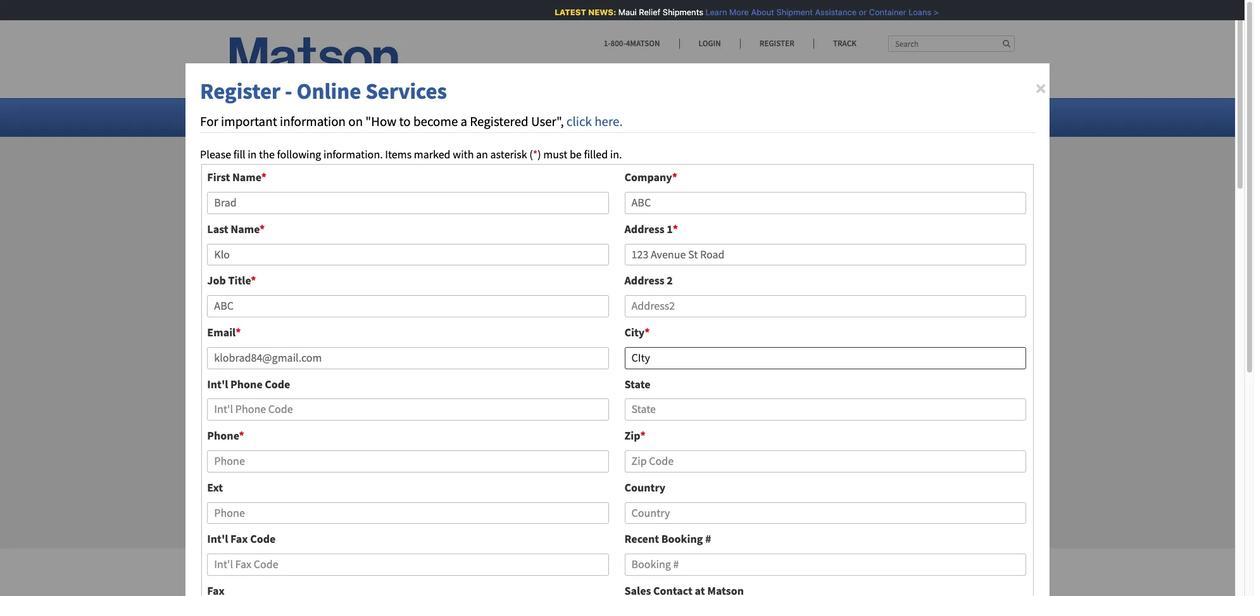 Task type: vqa. For each thing, say whether or not it's contained in the screenshot.
Serving
no



Task type: locate. For each thing, give the bounding box(es) containing it.
other right all
[[264, 318, 291, 332]]

registration is applicable for following:
[[230, 226, 427, 240]]

1 horizontal spatial 8766:
[[623, 373, 649, 387]]

* right job
[[251, 273, 256, 288]]

recent
[[625, 532, 659, 546]]

shipping
[[351, 351, 392, 365], [351, 373, 392, 387], [351, 413, 392, 427]]

2 registration from the top
[[230, 226, 291, 240]]

book
[[482, 373, 511, 387]]

0 vertical spatial please
[[521, 373, 552, 387]]

1 vertical spatial shipment
[[383, 567, 429, 581]]

0 vertical spatial 8766:
[[623, 373, 649, 387]]

household down automobile:
[[394, 373, 446, 387]]

1 horizontal spatial register
[[760, 38, 795, 49]]

call
[[554, 373, 571, 387], [667, 413, 683, 427]]

individual/one- down track link
[[252, 413, 326, 427]]

registered
[[470, 113, 529, 130]]

login link
[[679, 38, 740, 49]]

First Name text field
[[207, 192, 609, 214]]

household left goods
[[805, 567, 857, 581]]

user already registered on matson website needing additional access link
[[252, 280, 578, 295]]

1 vertical spatial –
[[626, 413, 631, 427]]

0 vertical spatial time
[[326, 351, 348, 365]]

4matson
[[626, 38, 660, 49]]

0 vertical spatial on
[[349, 113, 363, 130]]

for up company doing ongoing business with matson
[[359, 226, 373, 240]]

0 vertical spatial you
[[239, 490, 256, 505]]

company *
[[625, 170, 678, 184]]

matson inside registration for matson navigation company
[[422, 144, 512, 182]]

shipment
[[772, 7, 808, 17], [383, 567, 429, 581]]

-
[[285, 78, 292, 105]]

interest:
[[265, 567, 306, 581]]

1 vertical spatial an
[[370, 490, 382, 505]]

following
[[277, 147, 321, 162]]

– left personal
[[754, 567, 759, 581]]

1 vertical spatial 1-
[[573, 373, 582, 387]]

Int'l Fax Code text field
[[207, 554, 609, 576]]

already
[[276, 280, 311, 295]]

please for please fill in the following information.  items marked with an asterisk ( * ) must be filled in.
[[200, 147, 231, 162]]

2 horizontal spatial 1-
[[686, 413, 695, 427]]

1 vertical spatial address
[[625, 273, 665, 288]]

1 horizontal spatial please
[[485, 567, 516, 581]]

code for int'l phone code
[[265, 377, 290, 391]]

1 horizontal spatial 1-
[[604, 38, 611, 49]]

0 horizontal spatial shipment
[[383, 567, 429, 581]]

2 vertical spatial time
[[326, 413, 348, 427]]

blue matson logo with ocean, shipping, truck, rail and logistics written beneath it. image
[[230, 37, 407, 89]]

1 horizontal spatial call
[[667, 413, 683, 427]]

1 vertical spatial register
[[200, 78, 281, 105]]

3 time from the top
[[326, 413, 348, 427]]

registration down information
[[230, 144, 376, 182]]

address for address 2
[[625, 273, 665, 288]]

0 vertical spatial household
[[394, 373, 446, 387]]

maui
[[614, 7, 632, 17]]

on left "how
[[349, 113, 363, 130]]

2 address from the top
[[625, 273, 665, 288]]

1- inside individual/one-time shipping household goods: book – please call 1-888-562-8766: estimate track
[[573, 373, 582, 387]]

0 horizontal spatial other
[[264, 318, 291, 332]]

company inside registration for matson navigation company
[[230, 180, 348, 218]]

shipment left tracking
[[383, 567, 429, 581]]

automobile shipment tracking
[[325, 567, 472, 581]]

news:
[[584, 7, 612, 17]]

Email text field
[[207, 347, 609, 369]]

more
[[725, 7, 744, 17]]

0 horizontal spatial on
[[349, 113, 363, 130]]

click left here
[[564, 490, 586, 505]]

click here link
[[564, 490, 610, 505]]

please inside individual/one-time shipping other containerized commodities: book/quote – please call 1-800-962- 8766: or
[[633, 413, 664, 427]]

0 vertical spatial to
[[399, 113, 411, 130]]

matson left "logistics,"
[[448, 490, 482, 505]]

containerized
[[422, 413, 487, 427]]

city *
[[625, 325, 650, 339]]

inquires:
[[293, 318, 338, 332]]

2 time from the top
[[326, 373, 348, 387]]

click left here.
[[567, 113, 592, 130]]

– inside individual/one-time shipping household goods: book – please call 1-888-562-8766: estimate track
[[513, 373, 519, 387]]

1 vertical spatial shipping
[[351, 373, 392, 387]]

int'l for int'l phone code
[[207, 377, 228, 391]]

household
[[394, 373, 446, 387], [805, 567, 857, 581]]

marked
[[414, 147, 451, 162]]

company for doing
[[252, 258, 298, 273]]

for up the first name text box
[[382, 144, 416, 182]]

code down for all other inquires:
[[265, 377, 290, 391]]

other
[[264, 318, 291, 332], [394, 413, 420, 427]]

int'l down email
[[207, 377, 228, 391]]

800- down 'maui'
[[611, 38, 626, 49]]

micronesia
[[440, 110, 492, 124]]

to right "how
[[399, 113, 411, 130]]

for left all
[[230, 318, 247, 332]]

0 horizontal spatial you
[[239, 490, 256, 505]]

0 horizontal spatial please
[[200, 147, 231, 162]]

registration
[[230, 144, 376, 182], [230, 226, 291, 240]]

company up address 1 *
[[625, 170, 672, 184]]

with right account
[[424, 490, 445, 505]]

1 vertical spatial you
[[734, 567, 752, 581]]

needing
[[455, 280, 493, 295]]

shipping left automobile:
[[351, 351, 392, 365]]

1 vertical spatial or
[[280, 431, 290, 446]]

– right 'book'
[[513, 373, 519, 387]]

click
[[567, 113, 592, 130], [564, 490, 586, 505]]

1-
[[604, 38, 611, 49], [573, 373, 582, 387], [686, 413, 695, 427]]

8766:
[[623, 373, 649, 387], [252, 431, 278, 446]]

asterisk
[[491, 147, 527, 162]]

please fill in the following information.  items marked with an asterisk ( * ) must be filled in.
[[200, 147, 622, 162]]

0 horizontal spatial 1-
[[573, 373, 582, 387]]

track link
[[252, 391, 284, 405]]

address 2
[[625, 273, 673, 288]]

commodities:
[[489, 413, 554, 427]]

1 vertical spatial code
[[250, 532, 276, 546]]

please up zip *
[[633, 413, 664, 427]]

1 vertical spatial household
[[805, 567, 857, 581]]

0 vertical spatial shipping
[[351, 351, 392, 365]]

to left register
[[304, 490, 314, 505]]

2 vertical spatial 1-
[[686, 413, 695, 427]]

1 vertical spatial int'l
[[207, 532, 228, 546]]

backtop image
[[607, 587, 638, 596]]

shipping for other
[[351, 413, 392, 427]]

1 horizontal spatial you
[[734, 567, 752, 581]]

0 vertical spatial shipment
[[772, 7, 808, 17]]

or left container
[[854, 7, 862, 17]]

1 vertical spatial 8766:
[[252, 431, 278, 446]]

800- down "estimate" at the right bottom
[[695, 413, 715, 427]]

guam
[[400, 110, 429, 124]]

1
[[667, 222, 673, 236]]

register up 'important'
[[200, 78, 281, 105]]

3 individual/one- from the top
[[252, 413, 326, 427]]

please for please contact customer service to get an...
[[485, 567, 516, 581]]

the
[[259, 147, 275, 162]]

1 address from the top
[[625, 222, 665, 236]]

2 horizontal spatial –
[[754, 567, 759, 581]]

2 vertical spatial shipping
[[351, 413, 392, 427]]

or up trucker
[[280, 431, 290, 446]]

0 vertical spatial individual/one-
[[252, 351, 326, 365]]

an
[[476, 147, 488, 162], [370, 490, 382, 505]]

0 horizontal spatial to
[[304, 490, 314, 505]]

3 shipping from the top
[[351, 413, 392, 427]]

please up first
[[200, 147, 231, 162]]

address left 1
[[625, 222, 665, 236]]

1 vertical spatial please
[[633, 413, 664, 427]]

8766: left "estimate" at the right bottom
[[623, 373, 649, 387]]

other up phone "text box"
[[394, 413, 420, 427]]

for
[[200, 113, 218, 130], [230, 318, 247, 332]]

an left asterisk in the left top of the page
[[476, 147, 488, 162]]

personal
[[762, 567, 803, 581]]

8766: up trucker
[[252, 431, 278, 446]]

1- down news:
[[604, 38, 611, 49]]

to
[[399, 113, 411, 130], [304, 490, 314, 505], [639, 567, 649, 581]]

first name *
[[207, 170, 267, 184]]

0 vertical spatial for
[[200, 113, 218, 130]]

services
[[366, 78, 447, 105]]

please
[[521, 373, 552, 387], [633, 413, 664, 427], [531, 490, 562, 505]]

search image
[[1003, 39, 1011, 48]]

1 vertical spatial to
[[304, 490, 314, 505]]

fax
[[231, 532, 248, 546]]

you right if
[[239, 490, 256, 505]]

Zip Code text field
[[625, 450, 1027, 472]]

1 horizontal spatial for
[[230, 318, 247, 332]]

Address 2 text field
[[625, 295, 1027, 317]]

about
[[747, 7, 770, 17]]

1 time from the top
[[326, 351, 348, 365]]

0 horizontal spatial 8766:
[[252, 431, 278, 446]]

for for for important information on "how to become a registered user", click here.
[[200, 113, 218, 130]]

automobile shipment tracking link
[[325, 567, 472, 581]]

individual/one- inside individual/one-time shipping other containerized commodities: book/quote – please call 1-800-962- 8766: or
[[252, 413, 326, 427]]

on
[[349, 113, 363, 130], [364, 280, 376, 295]]

1- left 562-
[[573, 373, 582, 387]]

1 horizontal spatial an
[[476, 147, 488, 162]]

0 vertical spatial an
[[476, 147, 488, 162]]

shipping inside individual/one-time shipping household goods: book – please call 1-888-562-8766: estimate track
[[351, 373, 392, 387]]

time inside individual/one-time shipping household goods: book – please call 1-888-562-8766: estimate track
[[326, 373, 348, 387]]

learn
[[701, 7, 723, 17]]

1 vertical spatial name
[[231, 222, 260, 236]]

thank you – personal household goods
[[702, 567, 890, 581]]

0 vertical spatial call
[[554, 373, 571, 387]]

please right "logistics,"
[[531, 490, 562, 505]]

1 horizontal spatial or
[[854, 7, 862, 17]]

2 horizontal spatial to
[[639, 567, 649, 581]]

registration inside registration for matson navigation company
[[230, 144, 376, 182]]

shipment right 'about'
[[772, 7, 808, 17]]

please right 'book'
[[521, 373, 552, 387]]

Job Title text field
[[207, 295, 609, 317]]

assistance
[[811, 7, 852, 17]]

1 horizontal spatial on
[[364, 280, 376, 295]]

thank you – personal household goods link
[[702, 567, 890, 581]]

or inside individual/one-time shipping other containerized commodities: book/quote – please call 1-800-962- 8766: or
[[280, 431, 290, 446]]

time
[[326, 351, 348, 365], [326, 373, 348, 387], [326, 413, 348, 427]]

to left get
[[639, 567, 649, 581]]

– up zip
[[626, 413, 631, 427]]

zip *
[[625, 428, 646, 443]]

2 vertical spatial individual/one-
[[252, 413, 326, 427]]

for left 'important'
[[200, 113, 218, 130]]

2 vertical spatial to
[[639, 567, 649, 581]]

alaska link
[[531, 110, 569, 124]]

2 int'l from the top
[[207, 532, 228, 546]]

please contact customer service to get an... link
[[485, 567, 689, 581]]

0 vertical spatial or
[[854, 7, 862, 17]]

name for first name
[[232, 170, 261, 184]]

1 vertical spatial registration
[[230, 226, 291, 240]]

0 horizontal spatial register
[[200, 78, 281, 105]]

state
[[625, 377, 651, 391]]

None search field
[[889, 35, 1015, 52]]

*
[[533, 147, 538, 162], [261, 170, 267, 184], [672, 170, 678, 184], [260, 222, 265, 236], [673, 222, 678, 236], [251, 273, 256, 288], [236, 325, 241, 339], [645, 325, 650, 339], [239, 428, 244, 443], [641, 428, 646, 443]]

you right thank
[[734, 567, 752, 581]]

for inside registration for matson navigation company
[[382, 144, 416, 182]]

if you intended to register for an account with matson logistics, please click here
[[230, 490, 610, 505]]

call down "estimate" at the right bottom
[[667, 413, 683, 427]]

job title *
[[207, 273, 256, 288]]

individual/one- down for all other inquires:
[[252, 351, 326, 365]]

0 horizontal spatial –
[[513, 373, 519, 387]]

name down the in
[[232, 170, 261, 184]]

0 vertical spatial register
[[760, 38, 795, 49]]

0 horizontal spatial household
[[394, 373, 446, 387]]

Int'l Phone Code text field
[[207, 399, 609, 421]]

become
[[414, 113, 458, 130]]

code right fax
[[250, 532, 276, 546]]

>
[[929, 7, 934, 17]]

phone up ext
[[207, 428, 239, 443]]

1 horizontal spatial –
[[626, 413, 631, 427]]

first
[[207, 170, 230, 184]]

name
[[232, 170, 261, 184], [231, 222, 260, 236]]

phone up phone * on the left
[[231, 377, 263, 391]]

shipping for automobile:
[[351, 351, 392, 365]]

you for if
[[239, 490, 256, 505]]

&
[[431, 110, 438, 124]]

items
[[385, 147, 412, 162]]

individual/one- up track
[[252, 373, 326, 387]]

address left the 2
[[625, 273, 665, 288]]

0 vertical spatial int'l
[[207, 377, 228, 391]]

time inside individual/one-time shipping other containerized commodities: book/quote – please call 1-800-962- 8766: or
[[326, 413, 348, 427]]

1 vertical spatial call
[[667, 413, 683, 427]]

1- left "962-"
[[686, 413, 695, 427]]

1 horizontal spatial 800-
[[695, 413, 715, 427]]

)
[[538, 147, 541, 162]]

with up website
[[415, 258, 436, 273]]

individual/one-time shipping automobile:
[[252, 351, 455, 365]]

please left contact
[[485, 567, 516, 581]]

1 vertical spatial please
[[485, 567, 516, 581]]

1 vertical spatial for
[[230, 318, 247, 332]]

2 vertical spatial with
[[424, 490, 445, 505]]

zip
[[625, 428, 641, 443]]

2 shipping from the top
[[351, 373, 392, 387]]

address
[[625, 222, 665, 236], [625, 273, 665, 288]]

int'l left fax
[[207, 532, 228, 546]]

registration left is
[[230, 226, 291, 240]]

0 vertical spatial –
[[513, 373, 519, 387]]

shipping up phone "text box"
[[351, 413, 392, 427]]

must
[[544, 147, 568, 162]]

Recent Booking # text field
[[625, 554, 1027, 576]]

individual/one- inside individual/one-time shipping household goods: book – please call 1-888-562-8766: estimate track
[[252, 373, 326, 387]]

name right 'last'
[[231, 222, 260, 236]]

0 horizontal spatial for
[[200, 113, 218, 130]]

0 vertical spatial please
[[200, 147, 231, 162]]

1 registration from the top
[[230, 144, 376, 182]]

Address text field
[[625, 244, 1027, 266]]

1 int'l from the top
[[207, 377, 228, 391]]

1 vertical spatial time
[[326, 373, 348, 387]]

all
[[249, 318, 261, 332]]

–
[[513, 373, 519, 387], [626, 413, 631, 427], [754, 567, 759, 581]]

1 vertical spatial on
[[364, 280, 376, 295]]

1 vertical spatial individual/one-
[[252, 373, 326, 387]]

register down 'about'
[[760, 38, 795, 49]]

0 horizontal spatial call
[[554, 373, 571, 387]]

0 vertical spatial registration
[[230, 144, 376, 182]]

time for or
[[326, 413, 348, 427]]

2 individual/one- from the top
[[252, 373, 326, 387]]

0 vertical spatial 800-
[[611, 38, 626, 49]]

shipping inside individual/one-time shipping other containerized commodities: book/quote – please call 1-800-962- 8766: or
[[351, 413, 392, 427]]

2 vertical spatial –
[[754, 567, 759, 581]]

0 vertical spatial address
[[625, 222, 665, 236]]

* up the 2
[[673, 222, 678, 236]]

0 vertical spatial for
[[382, 144, 416, 182]]

on down 'company doing ongoing business with matson' link
[[364, 280, 376, 295]]

with right marked
[[453, 147, 474, 162]]

0 vertical spatial with
[[453, 147, 474, 162]]

register
[[760, 38, 795, 49], [200, 78, 281, 105]]

matson down a
[[422, 144, 512, 182]]

1 shipping from the top
[[351, 351, 392, 365]]

0 vertical spatial code
[[265, 377, 290, 391]]

* left "must"
[[533, 147, 538, 162]]

8766: inside individual/one-time shipping other containerized commodities: book/quote – please call 1-800-962- 8766: or
[[252, 431, 278, 446]]

an left account
[[370, 490, 382, 505]]

for right register
[[354, 490, 367, 505]]

company up is
[[230, 180, 348, 218]]

or
[[854, 7, 862, 17], [280, 431, 290, 446]]

you
[[239, 490, 256, 505], [734, 567, 752, 581]]

matson up job title text field at the left
[[378, 280, 413, 295]]

shipping down individual/one-time shipping automobile:
[[351, 373, 392, 387]]

on for "how
[[349, 113, 363, 130]]

1 horizontal spatial other
[[394, 413, 420, 427]]

2
[[667, 273, 673, 288]]

company up user
[[252, 258, 298, 273]]

1- inside individual/one-time shipping other containerized commodities: book/quote – please call 1-800-962- 8766: or
[[686, 413, 695, 427]]

call left the 888-
[[554, 373, 571, 387]]

0 vertical spatial 1-
[[604, 38, 611, 49]]

with for account
[[424, 490, 445, 505]]

1 vertical spatial 800-
[[695, 413, 715, 427]]

0 vertical spatial name
[[232, 170, 261, 184]]



Task type: describe. For each thing, give the bounding box(es) containing it.
Country text field
[[625, 502, 1027, 524]]

last name *
[[207, 222, 265, 236]]

tracking
[[432, 567, 472, 581]]

in
[[248, 147, 257, 162]]

with for marked
[[453, 147, 474, 162]]

asia link
[[600, 110, 627, 124]]

overview link
[[246, 110, 298, 124]]

registration for registration is applicable for following:
[[230, 226, 291, 240]]

information.
[[324, 147, 383, 162]]

* down the
[[261, 170, 267, 184]]

user",
[[531, 113, 564, 130]]

registration for registration for matson navigation company
[[230, 144, 376, 182]]

information
[[280, 113, 346, 130]]

* up 1
[[672, 170, 678, 184]]

important
[[221, 113, 277, 130]]

1 vertical spatial for
[[359, 226, 373, 240]]

1 individual/one- from the top
[[252, 351, 326, 365]]

1-800-4matson link
[[604, 38, 679, 49]]

2 vertical spatial please
[[531, 490, 562, 505]]

1 horizontal spatial shipment
[[772, 7, 808, 17]]

0 vertical spatial other
[[264, 318, 291, 332]]

888-
[[582, 373, 603, 387]]

register link
[[740, 38, 814, 49]]

navigation
[[518, 144, 650, 182]]

relief
[[634, 7, 656, 17]]

* left is
[[260, 222, 265, 236]]

website
[[415, 280, 453, 295]]

guam & micronesia link
[[400, 110, 500, 124]]

– inside individual/one-time shipping other containerized commodities: book/quote – please call 1-800-962- 8766: or
[[626, 413, 631, 427]]

if
[[230, 490, 236, 505]]

a
[[461, 113, 468, 130]]

individual/one-time shipping household goods: book – please call 1-888-562-8766: estimate track
[[252, 373, 698, 405]]

user already registered on matson website needing additional access
[[252, 280, 578, 295]]

please inside individual/one-time shipping household goods: book – please call 1-888-562-8766: estimate track
[[521, 373, 552, 387]]

loans
[[904, 7, 927, 17]]

job
[[207, 273, 226, 288]]

registered
[[314, 280, 361, 295]]

matson up needing
[[438, 258, 473, 273]]

Phone text field
[[207, 450, 609, 472]]

Ext text field
[[207, 502, 609, 524]]

household inside individual/one-time shipping household goods: book – please call 1-888-562-8766: estimate track
[[394, 373, 446, 387]]

also of interest:
[[230, 567, 306, 581]]

1 vertical spatial phone
[[207, 428, 239, 443]]

alaska
[[531, 110, 561, 124]]

for for for all other inquires:
[[230, 318, 247, 332]]

intended
[[258, 490, 301, 505]]

company for *
[[625, 170, 672, 184]]

Company text field
[[625, 192, 1027, 214]]

company doing ongoing business with matson link
[[252, 258, 473, 273]]

× button
[[1036, 76, 1047, 102]]

phone *
[[207, 428, 244, 443]]

shipping for household
[[351, 373, 392, 387]]

register for register
[[760, 38, 795, 49]]

call inside individual/one-time shipping household goods: book – please call 1-888-562-8766: estimate track
[[554, 373, 571, 387]]

company doing ongoing business with matson
[[252, 258, 473, 273]]

int'l phone code
[[207, 377, 290, 391]]

City text field
[[625, 347, 1027, 369]]

goods:
[[448, 373, 480, 387]]

email *
[[207, 325, 241, 339]]

0 horizontal spatial 800-
[[611, 38, 626, 49]]

562-
[[603, 373, 623, 387]]

guam & micronesia
[[400, 110, 492, 124]]

2 vertical spatial for
[[354, 490, 367, 505]]

* down int'l phone code at the bottom left of page
[[239, 428, 244, 443]]

recent booking #
[[625, 532, 712, 546]]

address 1 *
[[625, 222, 678, 236]]

track link
[[814, 38, 857, 49]]

title
[[228, 273, 251, 288]]

int'l fax code
[[207, 532, 276, 546]]

for important information on "how to become a registered user", click here.
[[200, 113, 623, 130]]

following:
[[376, 226, 427, 240]]

country
[[625, 480, 666, 495]]

0 vertical spatial click
[[567, 113, 592, 130]]

individual/one- for or
[[252, 413, 326, 427]]

container
[[865, 7, 902, 17]]

latest news: maui relief shipments learn more about shipment assistance or container loans >
[[550, 7, 934, 17]]

on for matson
[[364, 280, 376, 295]]

Last Name text field
[[207, 244, 609, 266]]

hawaii link
[[329, 110, 369, 124]]

0 horizontal spatial an
[[370, 490, 382, 505]]

(
[[530, 147, 533, 162]]

1 vertical spatial click
[[564, 490, 586, 505]]

State text field
[[625, 399, 1027, 421]]

Search search field
[[889, 35, 1015, 52]]

email
[[207, 325, 236, 339]]

name for last name
[[231, 222, 260, 236]]

estimate
[[651, 373, 698, 387]]

8766: inside individual/one-time shipping household goods: book – please call 1-888-562-8766: estimate track
[[623, 373, 649, 387]]

#
[[706, 532, 712, 546]]

filled
[[584, 147, 608, 162]]

automobile
[[325, 567, 380, 581]]

ongoing
[[330, 258, 369, 273]]

automobile:
[[394, 351, 452, 365]]

overview
[[246, 110, 291, 124]]

last
[[207, 222, 228, 236]]

individual/one-time shipping other containerized commodities: book/quote – please call 1-800-962- 8766: or
[[252, 413, 736, 446]]

* left all
[[236, 325, 241, 339]]

account
[[384, 490, 422, 505]]

be
[[570, 147, 582, 162]]

hawaii
[[329, 110, 362, 124]]

register for register - online services
[[200, 78, 281, 105]]

other inside individual/one-time shipping other containerized commodities: book/quote – please call 1-800-962- 8766: or
[[394, 413, 420, 427]]

1 horizontal spatial household
[[805, 567, 857, 581]]

962-
[[715, 413, 736, 427]]

click here. link
[[567, 113, 623, 130]]

individual/one- for track
[[252, 373, 326, 387]]

of
[[253, 567, 263, 581]]

also
[[230, 567, 251, 581]]

1 horizontal spatial to
[[399, 113, 411, 130]]

you for thank
[[734, 567, 752, 581]]

trucker
[[252, 453, 288, 468]]

* up country
[[641, 428, 646, 443]]

track
[[834, 38, 857, 49]]

code for int'l fax code
[[250, 532, 276, 546]]

1 vertical spatial with
[[415, 258, 436, 273]]

additional
[[496, 280, 545, 295]]

access
[[547, 280, 578, 295]]

shipments
[[658, 7, 699, 17]]

int'l for int'l fax code
[[207, 532, 228, 546]]

0 vertical spatial phone
[[231, 377, 263, 391]]

time for track
[[326, 373, 348, 387]]

is
[[294, 226, 302, 240]]

* down address 2
[[645, 325, 650, 339]]

get
[[651, 567, 666, 581]]

call inside individual/one-time shipping other containerized commodities: book/quote – please call 1-800-962- 8766: or
[[667, 413, 683, 427]]

800- inside individual/one-time shipping other containerized commodities: book/quote – please call 1-800-962- 8766: or
[[695, 413, 715, 427]]

login
[[699, 38, 721, 49]]

track
[[252, 391, 284, 405]]

address for address 1 *
[[625, 222, 665, 236]]



